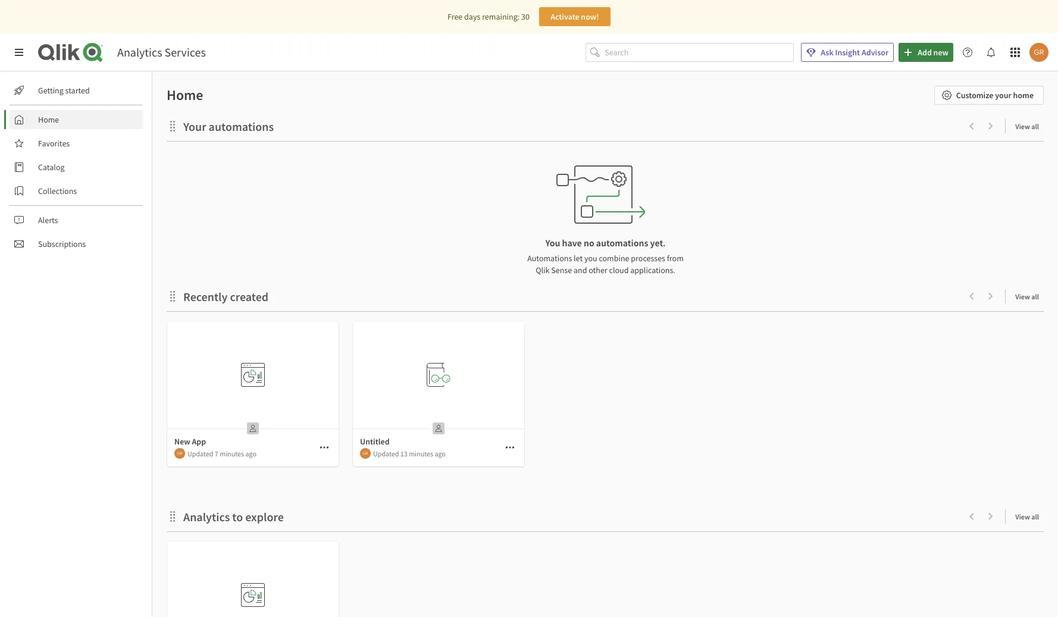 Task type: locate. For each thing, give the bounding box(es) containing it.
home main content
[[148, 71, 1059, 617]]

home link
[[10, 110, 143, 129]]

alerts
[[38, 215, 58, 226]]

0 horizontal spatial minutes
[[220, 449, 244, 458]]

1 horizontal spatial minutes
[[409, 449, 433, 458]]

0 horizontal spatial updated
[[188, 449, 213, 458]]

personal element
[[243, 419, 263, 438], [429, 419, 448, 438]]

analytics left to
[[183, 510, 230, 524]]

2 vertical spatial view
[[1016, 513, 1030, 522]]

1 horizontal spatial updated
[[373, 449, 399, 458]]

view all link for analytics to explore
[[1016, 509, 1044, 524]]

1 vertical spatial view all
[[1016, 292, 1039, 301]]

2 personal element from the left
[[429, 419, 448, 438]]

1 updated from the left
[[188, 449, 213, 458]]

analytics services
[[117, 45, 206, 60]]

customize your home
[[957, 90, 1034, 101]]

3 view all link from the top
[[1016, 509, 1044, 524]]

started
[[65, 85, 90, 96]]

0 horizontal spatial ago
[[246, 449, 257, 458]]

catalog link
[[10, 158, 143, 177]]

home up the favorites
[[38, 114, 59, 125]]

have
[[562, 237, 582, 249]]

1 horizontal spatial home
[[167, 86, 203, 104]]

view all link
[[1016, 118, 1044, 133], [1016, 289, 1044, 304], [1016, 509, 1044, 524]]

move collection image
[[167, 290, 179, 302], [167, 511, 179, 522]]

ago
[[246, 449, 257, 458], [435, 449, 446, 458]]

view for recently created
[[1016, 292, 1030, 301]]

1 horizontal spatial ago
[[435, 449, 446, 458]]

to
[[232, 510, 243, 524]]

move collection image
[[167, 120, 179, 132]]

new
[[934, 47, 949, 58]]

updated 7 minutes ago
[[188, 449, 257, 458]]

2 minutes from the left
[[409, 449, 433, 458]]

app
[[192, 436, 206, 447]]

2 greg robinson element from the left
[[360, 448, 371, 459]]

1 vertical spatial view all link
[[1016, 289, 1044, 304]]

ask insight advisor
[[821, 47, 889, 58]]

home up your
[[167, 86, 203, 104]]

2 vertical spatial view all
[[1016, 513, 1039, 522]]

view all
[[1016, 122, 1039, 131], [1016, 292, 1039, 301], [1016, 513, 1039, 522]]

close sidebar menu image
[[14, 48, 24, 57]]

1 horizontal spatial greg robinson element
[[360, 448, 371, 459]]

1 horizontal spatial analytics
[[183, 510, 230, 524]]

analytics inside home main content
[[183, 510, 230, 524]]

0 horizontal spatial automations
[[209, 119, 274, 134]]

no
[[584, 237, 595, 249]]

0 vertical spatial view all link
[[1016, 118, 1044, 133]]

2 all from the top
[[1032, 292, 1039, 301]]

1 horizontal spatial personal element
[[429, 419, 448, 438]]

greg robinson element
[[174, 448, 185, 459], [360, 448, 371, 459]]

2 view from the top
[[1016, 292, 1030, 301]]

3 view from the top
[[1016, 513, 1030, 522]]

greg robinson element down untitled at the bottom
[[360, 448, 371, 459]]

getting started link
[[10, 81, 143, 100]]

minutes right 7 on the bottom left
[[220, 449, 244, 458]]

0 vertical spatial all
[[1032, 122, 1039, 131]]

updated for untitled
[[373, 449, 399, 458]]

0 horizontal spatial personal element
[[243, 419, 263, 438]]

1 vertical spatial greg robinson image
[[360, 448, 371, 459]]

1 vertical spatial move collection image
[[167, 511, 179, 522]]

all
[[1032, 122, 1039, 131], [1032, 292, 1039, 301], [1032, 513, 1039, 522]]

1 horizontal spatial automations
[[596, 237, 649, 249]]

updated down untitled at the bottom
[[373, 449, 399, 458]]

all for analytics to explore
[[1032, 513, 1039, 522]]

updated
[[188, 449, 213, 458], [373, 449, 399, 458]]

1 all from the top
[[1032, 122, 1039, 131]]

ago right 13
[[435, 449, 446, 458]]

home
[[167, 86, 203, 104], [38, 114, 59, 125]]

greg robinson element for new app
[[174, 448, 185, 459]]

more actions image
[[320, 443, 329, 452]]

analytics to explore
[[183, 510, 284, 524]]

greg robinson element down new
[[174, 448, 185, 459]]

ask insight advisor button
[[801, 43, 894, 62]]

1 horizontal spatial greg robinson image
[[1030, 43, 1049, 62]]

0 vertical spatial view all
[[1016, 122, 1039, 131]]

personal element up updated 13 minutes ago
[[429, 419, 448, 438]]

ago for untitled
[[435, 449, 446, 458]]

30
[[522, 11, 530, 22]]

view all for your automations
[[1016, 122, 1039, 131]]

minutes right 13
[[409, 449, 433, 458]]

1 view from the top
[[1016, 122, 1030, 131]]

1 vertical spatial view
[[1016, 292, 1030, 301]]

2 updated from the left
[[373, 449, 399, 458]]

personal element up updated 7 minutes ago at the left of page
[[243, 419, 263, 438]]

2 view all from the top
[[1016, 292, 1039, 301]]

personal element for new app
[[243, 419, 263, 438]]

0 vertical spatial home
[[167, 86, 203, 104]]

minutes
[[220, 449, 244, 458], [409, 449, 433, 458]]

add
[[918, 47, 932, 58]]

now!
[[581, 11, 599, 22]]

collections
[[38, 186, 77, 196]]

2 vertical spatial all
[[1032, 513, 1039, 522]]

cloud
[[609, 265, 629, 276]]

3 view all from the top
[[1016, 513, 1039, 522]]

0 vertical spatial move collection image
[[167, 290, 179, 302]]

1 vertical spatial automations
[[596, 237, 649, 249]]

analytics left services
[[117, 45, 162, 60]]

greg robinson image
[[174, 448, 185, 459]]

new
[[174, 436, 190, 447]]

view all link for recently created
[[1016, 289, 1044, 304]]

navigation pane element
[[0, 76, 152, 258]]

0 horizontal spatial analytics
[[117, 45, 162, 60]]

1 ago from the left
[[246, 449, 257, 458]]

customize your home button
[[935, 86, 1044, 105]]

qlik
[[536, 265, 550, 276]]

view for analytics to explore
[[1016, 513, 1030, 522]]

1 view all from the top
[[1016, 122, 1039, 131]]

1 minutes from the left
[[220, 449, 244, 458]]

analytics services element
[[117, 45, 206, 60]]

insight
[[836, 47, 860, 58]]

automations
[[528, 253, 572, 264]]

let
[[574, 253, 583, 264]]

0 horizontal spatial greg robinson element
[[174, 448, 185, 459]]

created
[[230, 289, 269, 304]]

view
[[1016, 122, 1030, 131], [1016, 292, 1030, 301], [1016, 513, 1030, 522]]

remaining:
[[482, 11, 520, 22]]

0 vertical spatial automations
[[209, 119, 274, 134]]

0 horizontal spatial home
[[38, 114, 59, 125]]

untitled
[[360, 436, 390, 447]]

1 vertical spatial all
[[1032, 292, 1039, 301]]

favorites
[[38, 138, 70, 149]]

collections link
[[10, 182, 143, 201]]

1 view all link from the top
[[1016, 118, 1044, 133]]

3 all from the top
[[1032, 513, 1039, 522]]

2 view all link from the top
[[1016, 289, 1044, 304]]

2 vertical spatial view all link
[[1016, 509, 1044, 524]]

days
[[464, 11, 481, 22]]

ago for new app
[[246, 449, 257, 458]]

updated down app
[[188, 449, 213, 458]]

1 greg robinson element from the left
[[174, 448, 185, 459]]

your
[[183, 119, 206, 134]]

and
[[574, 265, 587, 276]]

1 vertical spatial home
[[38, 114, 59, 125]]

combine
[[599, 253, 630, 264]]

ago right 7 on the bottom left
[[246, 449, 257, 458]]

0 vertical spatial analytics
[[117, 45, 162, 60]]

automations right your
[[209, 119, 274, 134]]

advisor
[[862, 47, 889, 58]]

view all for analytics to explore
[[1016, 513, 1039, 522]]

2 ago from the left
[[435, 449, 446, 458]]

1 vertical spatial analytics
[[183, 510, 230, 524]]

recently created link
[[183, 289, 273, 304]]

0 vertical spatial view
[[1016, 122, 1030, 131]]

analytics for analytics to explore
[[183, 510, 230, 524]]

your automations link
[[183, 119, 279, 134]]

automations
[[209, 119, 274, 134], [596, 237, 649, 249]]

Search text field
[[605, 43, 794, 62]]

view for your automations
[[1016, 122, 1030, 131]]

analytics
[[117, 45, 162, 60], [183, 510, 230, 524]]

greg robinson image
[[1030, 43, 1049, 62], [360, 448, 371, 459]]

greg robinson image down untitled at the bottom
[[360, 448, 371, 459]]

applications.
[[631, 265, 676, 276]]

0 horizontal spatial greg robinson image
[[360, 448, 371, 459]]

automations up combine
[[596, 237, 649, 249]]

activate
[[551, 11, 580, 22]]

greg robinson image up home on the top right
[[1030, 43, 1049, 62]]

1 personal element from the left
[[243, 419, 263, 438]]



Task type: vqa. For each thing, say whether or not it's contained in the screenshot.
bottommost Greg Robinson image
yes



Task type: describe. For each thing, give the bounding box(es) containing it.
home inside home main content
[[167, 86, 203, 104]]

7
[[215, 449, 218, 458]]

minutes for untitled
[[409, 449, 433, 458]]

free
[[448, 11, 463, 22]]

services
[[165, 45, 206, 60]]

analytics for analytics services
[[117, 45, 162, 60]]

activate now! link
[[539, 7, 611, 26]]

all for recently created
[[1032, 292, 1039, 301]]

your
[[996, 90, 1012, 101]]

minutes for new app
[[220, 449, 244, 458]]

updated for new app
[[188, 449, 213, 458]]

getting
[[38, 85, 64, 96]]

view all link for your automations
[[1016, 118, 1044, 133]]

catalog
[[38, 162, 65, 173]]

updated 13 minutes ago
[[373, 449, 446, 458]]

new app
[[174, 436, 206, 447]]

activate now!
[[551, 11, 599, 22]]

free days remaining: 30
[[448, 11, 530, 22]]

from
[[667, 253, 684, 264]]

subscriptions
[[38, 239, 86, 249]]

0 vertical spatial greg robinson image
[[1030, 43, 1049, 62]]

you have no automations yet. automations let you combine processes from qlik sense and other cloud applications.
[[528, 237, 684, 276]]

all for your automations
[[1032, 122, 1039, 131]]

you
[[546, 237, 560, 249]]

view all for recently created
[[1016, 292, 1039, 301]]

home inside home 'link'
[[38, 114, 59, 125]]

recently created
[[183, 289, 269, 304]]

subscriptions link
[[10, 235, 143, 254]]

yet.
[[650, 237, 666, 249]]

ask
[[821, 47, 834, 58]]

your automations
[[183, 119, 274, 134]]

more actions image
[[505, 443, 515, 452]]

recently
[[183, 289, 228, 304]]

sense
[[551, 265, 572, 276]]

move collection image for recently
[[167, 290, 179, 302]]

alerts link
[[10, 211, 143, 230]]

other
[[589, 265, 608, 276]]

explore
[[245, 510, 284, 524]]

processes
[[631, 253, 666, 264]]

personal element for untitled
[[429, 419, 448, 438]]

home
[[1014, 90, 1034, 101]]

add new button
[[899, 43, 954, 62]]

move collection image for analytics
[[167, 511, 179, 522]]

favorites link
[[10, 134, 143, 153]]

searchbar element
[[586, 43, 794, 62]]

customize
[[957, 90, 994, 101]]

greg robinson element for untitled
[[360, 448, 371, 459]]

automations inside you have no automations yet. automations let you combine processes from qlik sense and other cloud applications.
[[596, 237, 649, 249]]

getting started
[[38, 85, 90, 96]]

analytics to explore link
[[183, 510, 289, 524]]

13
[[401, 449, 408, 458]]

add new
[[918, 47, 949, 58]]

you
[[585, 253, 598, 264]]



